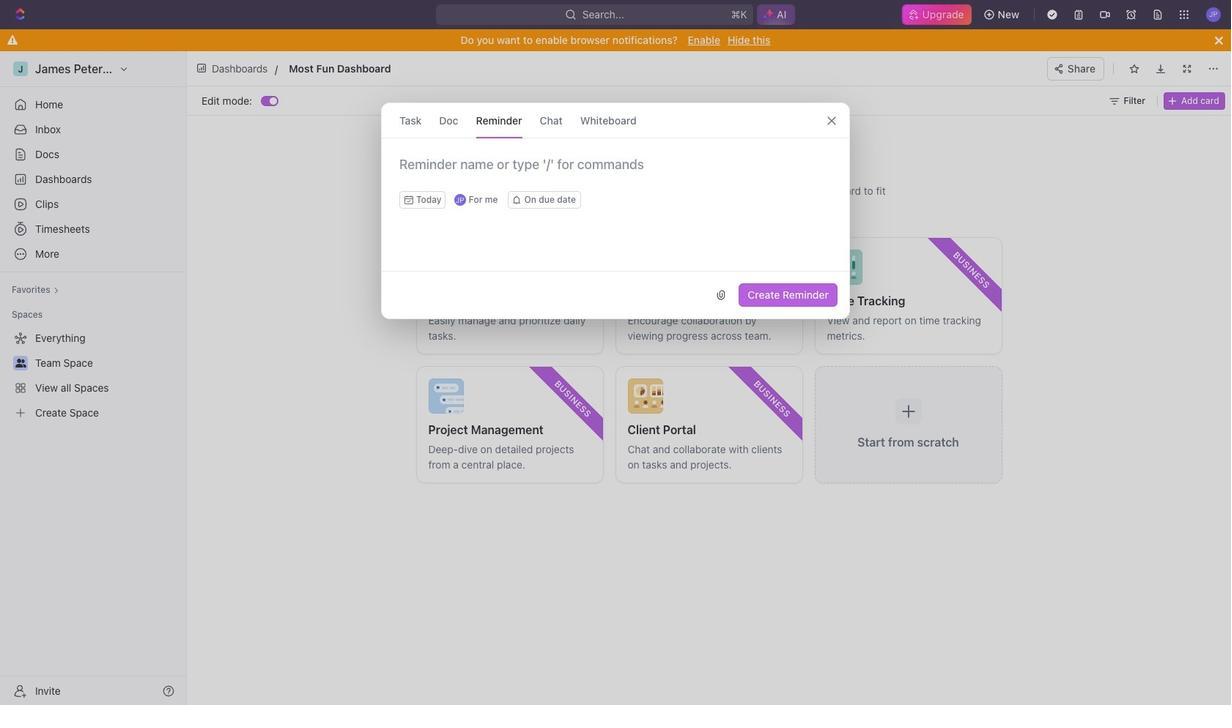Task type: vqa. For each thing, say whether or not it's contained in the screenshot.
DIALOG
yes



Task type: describe. For each thing, give the bounding box(es) containing it.
team reporting image
[[628, 250, 663, 285]]

project management image
[[428, 379, 464, 414]]

time tracking image
[[827, 250, 862, 285]]

tree inside sidebar navigation
[[6, 327, 180, 425]]

client portal image
[[628, 379, 663, 414]]



Task type: locate. For each thing, give the bounding box(es) containing it.
sidebar navigation
[[0, 51, 187, 706]]

tree
[[6, 327, 180, 425]]

simple dashboard image
[[428, 250, 464, 285]]

dialog
[[381, 103, 850, 320]]

None text field
[[289, 59, 608, 78]]

Reminder na﻿me or type '/' for commands text field
[[382, 156, 849, 191]]



